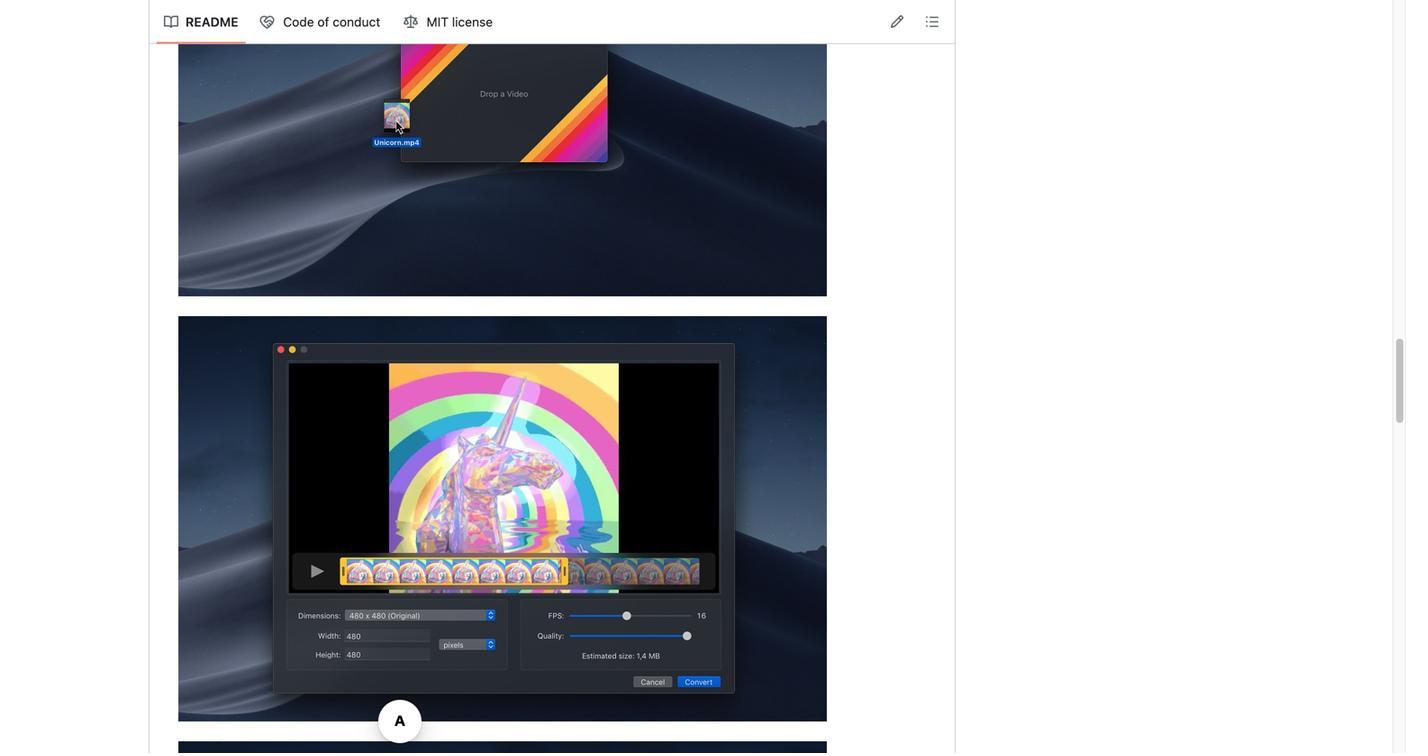 Task type: describe. For each thing, give the bounding box(es) containing it.
edit file image
[[890, 14, 904, 29]]

code of conduct
[[283, 14, 380, 29]]

of
[[317, 14, 329, 29]]

outline image
[[925, 14, 939, 29]]

code
[[283, 14, 314, 29]]

code of conduct link
[[253, 8, 389, 36]]

list containing readme
[[157, 8, 501, 36]]

mit license
[[427, 14, 493, 29]]



Task type: vqa. For each thing, say whether or not it's contained in the screenshot.
'0' within 0 Closed LINK
no



Task type: locate. For each thing, give the bounding box(es) containing it.
readme link
[[157, 8, 246, 36]]

mit license link
[[396, 8, 501, 36]]

mit
[[427, 14, 449, 29]]

list
[[157, 8, 501, 36]]

code of conduct image
[[260, 15, 274, 29]]

book image
[[164, 15, 178, 29]]

readme
[[186, 14, 238, 29]]

conduct
[[333, 14, 380, 29]]

license
[[452, 14, 493, 29]]

law image
[[404, 15, 418, 29]]



